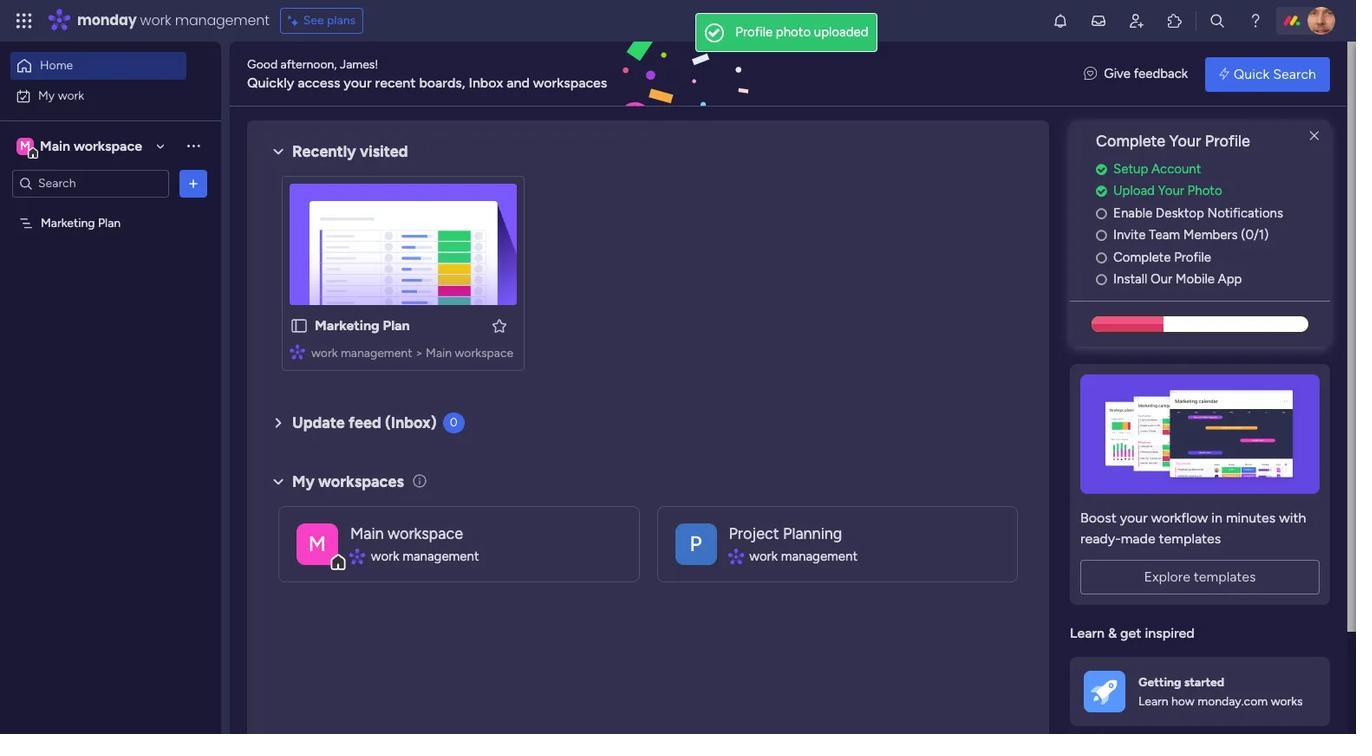 Task type: vqa. For each thing, say whether or not it's contained in the screenshot.
Marketing and Branding Campaign "Marketing"
no



Task type: describe. For each thing, give the bounding box(es) containing it.
monday.com
[[1198, 695, 1268, 710]]

workspace options image
[[185, 137, 202, 155]]

with
[[1280, 510, 1307, 526]]

james peterson image
[[1308, 7, 1336, 35]]

how
[[1172, 695, 1195, 710]]

workspaces inside good afternoon, james! quickly access your recent boards, inbox and workspaces
[[533, 74, 608, 91]]

started
[[1185, 675, 1225, 690]]

home
[[40, 58, 73, 73]]

my for my workspaces
[[292, 473, 315, 492]]

circle o image for enable
[[1097, 207, 1108, 220]]

v2 bolt switch image
[[1220, 65, 1230, 84]]

feedback
[[1134, 66, 1189, 82]]

main workspace inside workspace selection element
[[40, 138, 142, 154]]

invite members image
[[1129, 12, 1146, 29]]

complete profile link
[[1097, 248, 1331, 267]]

workflow
[[1152, 510, 1209, 526]]

install our mobile app link
[[1097, 270, 1331, 290]]

work down the project
[[750, 549, 778, 565]]

photo
[[776, 24, 811, 40]]

project planning
[[729, 525, 843, 544]]

give feedback
[[1105, 66, 1189, 82]]

dapulse x slim image
[[1305, 126, 1326, 147]]

explore templates button
[[1081, 560, 1320, 595]]

see
[[303, 13, 324, 28]]

(inbox)
[[385, 414, 437, 433]]

0 horizontal spatial workspaces
[[318, 473, 404, 492]]

feed
[[349, 414, 381, 433]]

work management for m
[[371, 549, 479, 565]]

see plans
[[303, 13, 356, 28]]

work management for p
[[750, 549, 858, 565]]

made
[[1121, 531, 1156, 547]]

circle o image for complete
[[1097, 251, 1108, 264]]

inbox
[[469, 74, 503, 91]]

work right workspace icon
[[371, 549, 399, 565]]

help image
[[1248, 12, 1265, 29]]

invite team members (0/1)
[[1114, 228, 1269, 243]]

Search in workspace field
[[36, 174, 145, 193]]

getting
[[1139, 675, 1182, 690]]

marketing inside list box
[[41, 216, 95, 230]]

plans
[[327, 13, 356, 28]]

recently visited
[[292, 142, 408, 161]]

home button
[[10, 52, 187, 80]]

works
[[1271, 695, 1304, 710]]

1 horizontal spatial plan
[[383, 318, 410, 334]]

work inside button
[[58, 88, 84, 103]]

marketing plan inside list box
[[41, 216, 121, 230]]

ready-
[[1081, 531, 1122, 547]]

select product image
[[16, 12, 33, 29]]

0 vertical spatial profile
[[736, 24, 773, 40]]

my work
[[38, 88, 84, 103]]

minutes
[[1227, 510, 1276, 526]]

mobile
[[1176, 272, 1215, 287]]

your inside good afternoon, james! quickly access your recent boards, inbox and workspaces
[[344, 74, 372, 91]]

good afternoon, james! quickly access your recent boards, inbox and workspaces
[[247, 57, 608, 91]]

setup
[[1114, 161, 1149, 177]]

enable desktop notifications
[[1114, 205, 1284, 221]]

quickly
[[247, 74, 294, 91]]

good
[[247, 57, 278, 72]]

templates inside explore templates button
[[1194, 569, 1257, 585]]

close my workspaces image
[[268, 472, 289, 493]]

recently
[[292, 142, 356, 161]]

members
[[1184, 228, 1238, 243]]

(0/1)
[[1242, 228, 1269, 243]]

my workspaces
[[292, 473, 404, 492]]

complete your profile
[[1097, 132, 1251, 151]]

options image
[[185, 175, 202, 192]]

get
[[1121, 625, 1142, 642]]

upload your photo
[[1114, 183, 1223, 199]]

monday
[[77, 10, 137, 30]]

complete profile
[[1114, 250, 1212, 265]]

notifications
[[1208, 205, 1284, 221]]

my for my work
[[38, 88, 55, 103]]

work right 'monday'
[[140, 10, 171, 30]]

access
[[298, 74, 340, 91]]

setup account link
[[1097, 159, 1331, 179]]

getting started element
[[1071, 658, 1331, 727]]

check circle image
[[1097, 185, 1108, 198]]

check image
[[705, 23, 724, 42]]

profile photo uploaded
[[736, 24, 869, 40]]

update feed (inbox)
[[292, 414, 437, 433]]

work up update
[[311, 346, 338, 361]]

search
[[1274, 65, 1317, 82]]

upload your photo link
[[1097, 182, 1331, 201]]

team
[[1150, 228, 1181, 243]]

p
[[690, 531, 702, 557]]

learn & get inspired
[[1071, 625, 1195, 642]]

plan inside list box
[[98, 216, 121, 230]]



Task type: locate. For each thing, give the bounding box(es) containing it.
1 vertical spatial workspaces
[[318, 473, 404, 492]]

1 horizontal spatial marketing
[[315, 318, 380, 334]]

2 work management from the left
[[750, 549, 858, 565]]

check circle image
[[1097, 163, 1108, 176]]

1 horizontal spatial main
[[350, 525, 384, 544]]

close recently visited image
[[268, 141, 289, 162]]

plan down the search in workspace field
[[98, 216, 121, 230]]

0 horizontal spatial m
[[20, 138, 30, 153]]

complete up setup
[[1097, 132, 1166, 151]]

2 vertical spatial workspace
[[388, 525, 463, 544]]

your for complete
[[1170, 132, 1202, 151]]

your up account
[[1170, 132, 1202, 151]]

marketing plan up work management > main workspace
[[315, 318, 410, 334]]

profile left photo
[[736, 24, 773, 40]]

circle o image left invite
[[1097, 229, 1108, 242]]

2 vertical spatial circle o image
[[1097, 251, 1108, 264]]

invite team members (0/1) link
[[1097, 226, 1331, 245]]

0 horizontal spatial work management
[[371, 549, 479, 565]]

circle o image inside invite team members (0/1) link
[[1097, 229, 1108, 242]]

profile
[[736, 24, 773, 40], [1206, 132, 1251, 151], [1175, 250, 1212, 265]]

0 vertical spatial workspaces
[[533, 74, 608, 91]]

workspace image containing m
[[16, 137, 34, 156]]

your up 'made'
[[1121, 510, 1148, 526]]

account
[[1152, 161, 1202, 177]]

1 vertical spatial main workspace
[[350, 525, 463, 544]]

circle o image up circle o image
[[1097, 251, 1108, 264]]

0 vertical spatial your
[[344, 74, 372, 91]]

quick search button
[[1206, 57, 1331, 92]]

0 horizontal spatial learn
[[1071, 625, 1105, 642]]

1 horizontal spatial your
[[1121, 510, 1148, 526]]

marketing down the search in workspace field
[[41, 216, 95, 230]]

workspace
[[74, 138, 142, 154], [455, 346, 514, 361], [388, 525, 463, 544]]

invite
[[1114, 228, 1146, 243]]

main right >
[[426, 346, 452, 361]]

2 vertical spatial profile
[[1175, 250, 1212, 265]]

0 horizontal spatial your
[[344, 74, 372, 91]]

1 vertical spatial marketing
[[315, 318, 380, 334]]

circle o image inside complete profile link
[[1097, 251, 1108, 264]]

recent
[[375, 74, 416, 91]]

app
[[1219, 272, 1243, 287]]

profile down invite team members (0/1)
[[1175, 250, 1212, 265]]

0 vertical spatial workspace image
[[16, 137, 34, 156]]

1 horizontal spatial main workspace
[[350, 525, 463, 544]]

upload
[[1114, 183, 1155, 199]]

search everything image
[[1209, 12, 1227, 29]]

circle o image inside enable desktop notifications link
[[1097, 207, 1108, 220]]

notifications image
[[1052, 12, 1070, 29]]

complete up the install
[[1114, 250, 1172, 265]]

workspace image
[[16, 137, 34, 156], [675, 524, 717, 565]]

enable
[[1114, 205, 1153, 221]]

photo
[[1188, 183, 1223, 199]]

setup account
[[1114, 161, 1202, 177]]

0 vertical spatial complete
[[1097, 132, 1166, 151]]

>
[[415, 346, 423, 361]]

circle o image down check circle icon
[[1097, 207, 1108, 220]]

visited
[[360, 142, 408, 161]]

your down 'james!'
[[344, 74, 372, 91]]

1 vertical spatial plan
[[383, 318, 410, 334]]

2 vertical spatial main
[[350, 525, 384, 544]]

0 vertical spatial main workspace
[[40, 138, 142, 154]]

0 horizontal spatial workspace image
[[16, 137, 34, 156]]

your
[[344, 74, 372, 91], [1121, 510, 1148, 526]]

see plans button
[[280, 8, 364, 34]]

1 vertical spatial learn
[[1139, 695, 1169, 710]]

my right the close my workspaces icon
[[292, 473, 315, 492]]

m
[[20, 138, 30, 153], [309, 531, 326, 557]]

project
[[729, 525, 780, 544]]

1 work management from the left
[[371, 549, 479, 565]]

our
[[1151, 272, 1173, 287]]

0 vertical spatial main
[[40, 138, 70, 154]]

1 vertical spatial main
[[426, 346, 452, 361]]

1 vertical spatial workspace
[[455, 346, 514, 361]]

0
[[450, 416, 458, 430]]

inspired
[[1145, 625, 1195, 642]]

work
[[140, 10, 171, 30], [58, 88, 84, 103], [311, 346, 338, 361], [371, 549, 399, 565], [750, 549, 778, 565]]

my work button
[[10, 82, 187, 110]]

circle o image
[[1097, 274, 1108, 287]]

1 vertical spatial complete
[[1114, 250, 1172, 265]]

add to favorites image
[[491, 317, 508, 334]]

2 circle o image from the top
[[1097, 229, 1108, 242]]

0 horizontal spatial my
[[38, 88, 55, 103]]

your for upload
[[1159, 183, 1185, 199]]

planning
[[783, 525, 843, 544]]

in
[[1212, 510, 1223, 526]]

m inside workspace selection element
[[20, 138, 30, 153]]

&
[[1109, 625, 1118, 642]]

circle o image
[[1097, 207, 1108, 220], [1097, 229, 1108, 242], [1097, 251, 1108, 264]]

1 vertical spatial circle o image
[[1097, 229, 1108, 242]]

main right workspace icon
[[350, 525, 384, 544]]

monday work management
[[77, 10, 270, 30]]

learn inside getting started learn how monday.com works
[[1139, 695, 1169, 710]]

inbox image
[[1090, 12, 1108, 29]]

1 horizontal spatial work management
[[750, 549, 858, 565]]

quick
[[1234, 65, 1270, 82]]

getting started learn how monday.com works
[[1139, 675, 1304, 710]]

1 horizontal spatial my
[[292, 473, 315, 492]]

0 vertical spatial learn
[[1071, 625, 1105, 642]]

option
[[0, 207, 221, 211]]

learn left &
[[1071, 625, 1105, 642]]

1 vertical spatial your
[[1159, 183, 1185, 199]]

work management > main workspace
[[311, 346, 514, 361]]

marketing plan down the search in workspace field
[[41, 216, 121, 230]]

templates image image
[[1086, 375, 1315, 494]]

quick search
[[1234, 65, 1317, 82]]

circle o image for invite
[[1097, 229, 1108, 242]]

complete for complete your profile
[[1097, 132, 1166, 151]]

templates down the workflow
[[1160, 531, 1222, 547]]

1 vertical spatial your
[[1121, 510, 1148, 526]]

learn down getting
[[1139, 695, 1169, 710]]

workspace selection element
[[16, 136, 145, 158]]

apps image
[[1167, 12, 1184, 29]]

1 horizontal spatial learn
[[1139, 695, 1169, 710]]

workspaces
[[533, 74, 608, 91], [318, 473, 404, 492]]

0 horizontal spatial marketing
[[41, 216, 95, 230]]

desktop
[[1156, 205, 1205, 221]]

0 horizontal spatial main workspace
[[40, 138, 142, 154]]

0 vertical spatial your
[[1170, 132, 1202, 151]]

1 vertical spatial profile
[[1206, 132, 1251, 151]]

enable desktop notifications link
[[1097, 204, 1331, 223]]

profile up setup account link
[[1206, 132, 1251, 151]]

give
[[1105, 66, 1131, 82]]

1 vertical spatial workspace image
[[675, 524, 717, 565]]

templates right explore
[[1194, 569, 1257, 585]]

install our mobile app
[[1114, 272, 1243, 287]]

workspace image containing p
[[675, 524, 717, 565]]

0 vertical spatial circle o image
[[1097, 207, 1108, 220]]

main workspace down my workspaces
[[350, 525, 463, 544]]

your
[[1170, 132, 1202, 151], [1159, 183, 1185, 199]]

complete
[[1097, 132, 1166, 151], [1114, 250, 1172, 265]]

and
[[507, 74, 530, 91]]

learn
[[1071, 625, 1105, 642], [1139, 695, 1169, 710]]

my down home
[[38, 88, 55, 103]]

v2 user feedback image
[[1085, 64, 1098, 84]]

2 horizontal spatial main
[[426, 346, 452, 361]]

0 vertical spatial marketing
[[41, 216, 95, 230]]

1 horizontal spatial workspaces
[[533, 74, 608, 91]]

1 horizontal spatial m
[[309, 531, 326, 557]]

boards,
[[419, 74, 465, 91]]

templates inside boost your workflow in minutes with ready-made templates
[[1160, 531, 1222, 547]]

my inside button
[[38, 88, 55, 103]]

boost your workflow in minutes with ready-made templates
[[1081, 510, 1307, 547]]

workspaces down update feed (inbox)
[[318, 473, 404, 492]]

1 vertical spatial marketing plan
[[315, 318, 410, 334]]

marketing right the public board image
[[315, 318, 380, 334]]

public board image
[[290, 317, 309, 336]]

main down my work
[[40, 138, 70, 154]]

marketing
[[41, 216, 95, 230], [315, 318, 380, 334]]

1 horizontal spatial workspace image
[[675, 524, 717, 565]]

james!
[[340, 57, 379, 72]]

m inside workspace icon
[[309, 531, 326, 557]]

0 horizontal spatial plan
[[98, 216, 121, 230]]

explore templates
[[1145, 569, 1257, 585]]

main workspace up the search in workspace field
[[40, 138, 142, 154]]

0 vertical spatial my
[[38, 88, 55, 103]]

main
[[40, 138, 70, 154], [426, 346, 452, 361], [350, 525, 384, 544]]

uploaded
[[814, 24, 869, 40]]

workspace image
[[297, 524, 338, 565]]

marketing plan
[[41, 216, 121, 230], [315, 318, 410, 334]]

install
[[1114, 272, 1148, 287]]

1 circle o image from the top
[[1097, 207, 1108, 220]]

main workspace
[[40, 138, 142, 154], [350, 525, 463, 544]]

your inside boost your workflow in minutes with ready-made templates
[[1121, 510, 1148, 526]]

1 horizontal spatial marketing plan
[[315, 318, 410, 334]]

0 horizontal spatial main
[[40, 138, 70, 154]]

plan up work management > main workspace
[[383, 318, 410, 334]]

workspaces right and
[[533, 74, 608, 91]]

work down home
[[58, 88, 84, 103]]

update
[[292, 414, 345, 433]]

plan
[[98, 216, 121, 230], [383, 318, 410, 334]]

templates
[[1160, 531, 1222, 547], [1194, 569, 1257, 585]]

0 vertical spatial m
[[20, 138, 30, 153]]

explore
[[1145, 569, 1191, 585]]

3 circle o image from the top
[[1097, 251, 1108, 264]]

1 vertical spatial templates
[[1194, 569, 1257, 585]]

afternoon,
[[281, 57, 337, 72]]

0 vertical spatial marketing plan
[[41, 216, 121, 230]]

main inside workspace selection element
[[40, 138, 70, 154]]

boost
[[1081, 510, 1117, 526]]

0 vertical spatial workspace
[[74, 138, 142, 154]]

work management
[[371, 549, 479, 565], [750, 549, 858, 565]]

your down account
[[1159, 183, 1185, 199]]

1 vertical spatial m
[[309, 531, 326, 557]]

marketing plan list box
[[0, 205, 221, 472]]

open update feed (inbox) image
[[268, 413, 289, 434]]

0 horizontal spatial marketing plan
[[41, 216, 121, 230]]

1 vertical spatial my
[[292, 473, 315, 492]]

0 vertical spatial plan
[[98, 216, 121, 230]]

management
[[175, 10, 270, 30], [341, 346, 412, 361], [403, 549, 479, 565], [781, 549, 858, 565]]

complete for complete profile
[[1114, 250, 1172, 265]]

0 vertical spatial templates
[[1160, 531, 1222, 547]]



